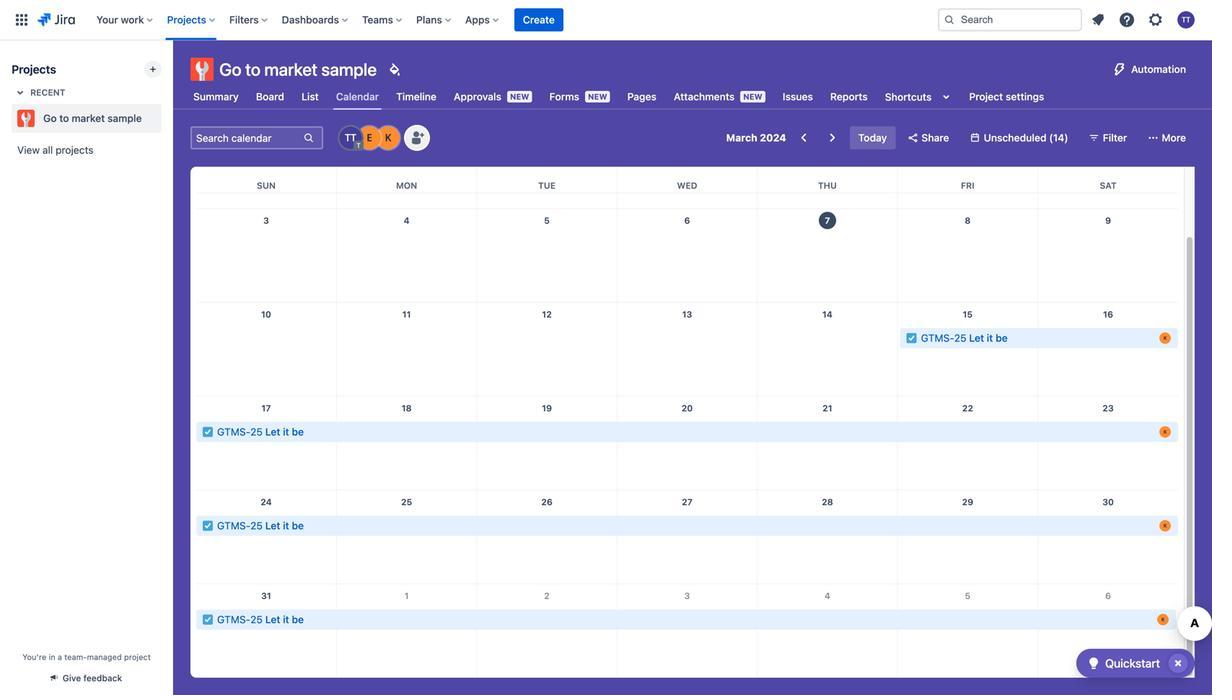 Task type: vqa. For each thing, say whether or not it's contained in the screenshot.


Task type: locate. For each thing, give the bounding box(es) containing it.
0 horizontal spatial go to market sample
[[43, 112, 142, 124]]

project settings
[[970, 91, 1045, 102]]

9
[[1106, 215, 1112, 226]]

0 horizontal spatial sample
[[108, 112, 142, 124]]

gtms- for 24
[[217, 520, 251, 532]]

set project background image
[[386, 61, 403, 78]]

21 link
[[816, 397, 839, 420]]

0 vertical spatial go
[[219, 59, 242, 79]]

1 horizontal spatial 6 link
[[1097, 584, 1120, 607]]

14 link
[[816, 303, 839, 326]]

go to market sample link
[[12, 104, 156, 133]]

give feedback
[[63, 673, 122, 683]]

jira image
[[38, 11, 75, 29], [38, 11, 75, 29]]

3 for the leftmost 3 link
[[263, 215, 269, 226]]

gtms-25 let it be for 24
[[217, 520, 304, 532]]

reports link
[[828, 84, 871, 110]]

1 horizontal spatial to
[[245, 59, 261, 79]]

feedback
[[83, 673, 122, 683]]

1 horizontal spatial 4
[[825, 591, 831, 601]]

gtms- for 15
[[921, 332, 955, 344]]

recent
[[30, 87, 65, 97]]

0 horizontal spatial 4
[[404, 215, 410, 226]]

automation button
[[1106, 58, 1195, 81]]

create button
[[515, 8, 564, 31]]

a
[[58, 652, 62, 662]]

collapse recent projects image
[[12, 84, 29, 101]]

1 horizontal spatial 5
[[965, 591, 971, 601]]

market up 'view all projects' link
[[72, 112, 105, 124]]

2024
[[760, 132, 787, 144]]

1 horizontal spatial 6
[[1106, 591, 1112, 601]]

0 vertical spatial 3 link
[[255, 209, 278, 232]]

1 vertical spatial 3 link
[[676, 584, 699, 607]]

6 link up check image
[[1097, 584, 1120, 607]]

3 for bottommost 3 link
[[685, 591, 690, 601]]

27 link
[[676, 490, 699, 514]]

tab list
[[182, 84, 1056, 110]]

14
[[823, 309, 833, 319]]

0 vertical spatial 5
[[544, 215, 550, 226]]

mon
[[396, 180, 417, 191]]

new right "approvals" at the left top of the page
[[510, 92, 529, 101]]

view
[[17, 144, 40, 156]]

gtms-25 let it be for 17
[[217, 426, 304, 438]]

1 vertical spatial projects
[[12, 62, 56, 76]]

let for 24
[[265, 520, 280, 532]]

26 link
[[536, 490, 559, 514]]

0 vertical spatial to
[[245, 59, 261, 79]]

projects up collapse recent projects icon
[[12, 62, 56, 76]]

1 row from the top
[[196, 115, 1179, 209]]

be for 15
[[996, 332, 1008, 344]]

0 horizontal spatial 3 link
[[255, 209, 278, 232]]

primary element
[[9, 0, 927, 40]]

issues link
[[780, 84, 816, 110]]

gtms-25 let it be
[[921, 332, 1008, 344], [217, 426, 304, 438], [217, 520, 304, 532], [217, 613, 304, 625]]

let
[[970, 332, 985, 344], [265, 426, 280, 438], [265, 520, 280, 532], [265, 613, 280, 625]]

19
[[542, 403, 552, 413]]

managed
[[87, 652, 122, 662]]

gtms-
[[921, 332, 955, 344], [217, 426, 251, 438], [217, 520, 251, 532], [217, 613, 251, 625]]

thu
[[818, 180, 837, 191]]

quickstart button
[[1077, 649, 1195, 678]]

0 horizontal spatial 6 link
[[676, 209, 699, 232]]

10 link
[[255, 303, 278, 326]]

0 horizontal spatial new
[[510, 92, 529, 101]]

1 vertical spatial 5 link
[[957, 584, 980, 607]]

be for 17
[[292, 426, 304, 438]]

1 vertical spatial 6 link
[[1097, 584, 1120, 607]]

gtms-25 let it be down 15 link
[[921, 332, 1008, 344]]

go down recent on the left of the page
[[43, 112, 57, 124]]

5 row from the top
[[196, 396, 1179, 490]]

2 new from the left
[[588, 92, 607, 101]]

9 link
[[1097, 209, 1120, 232]]

issues
[[783, 91, 813, 102]]

11
[[403, 309, 411, 319]]

to up board
[[245, 59, 261, 79]]

5
[[544, 215, 550, 226], [965, 591, 971, 601]]

0 vertical spatial market
[[264, 59, 318, 79]]

go
[[219, 59, 242, 79], [43, 112, 57, 124]]

let down 17 'link'
[[265, 426, 280, 438]]

new right forms
[[588, 92, 607, 101]]

6 down the wed
[[685, 215, 690, 226]]

25 for 17
[[251, 426, 263, 438]]

25 for 31
[[251, 613, 263, 625]]

create
[[523, 14, 555, 26]]

31
[[261, 591, 271, 601]]

0 vertical spatial 4
[[404, 215, 410, 226]]

2 horizontal spatial new
[[744, 92, 763, 101]]

projects up 'sidebar navigation' icon
[[167, 14, 206, 26]]

1
[[405, 591, 409, 601]]

automation image
[[1112, 61, 1129, 78]]

gtms-25 let it be down 31
[[217, 613, 304, 625]]

today
[[859, 132, 887, 144]]

23 link
[[1097, 397, 1120, 420]]

1 horizontal spatial 5 link
[[957, 584, 980, 607]]

it for 17
[[283, 426, 289, 438]]

1 vertical spatial sample
[[108, 112, 142, 124]]

0 vertical spatial 6
[[685, 215, 690, 226]]

banner
[[0, 0, 1213, 40]]

pages link
[[625, 84, 660, 110]]

next month image
[[824, 129, 841, 147]]

0 vertical spatial sample
[[321, 59, 377, 79]]

team-
[[64, 652, 87, 662]]

1 horizontal spatial new
[[588, 92, 607, 101]]

0 horizontal spatial go
[[43, 112, 57, 124]]

6 up quickstart
[[1106, 591, 1112, 601]]

sat
[[1100, 180, 1117, 191]]

1 vertical spatial 4 link
[[816, 584, 839, 607]]

sidebar navigation image
[[157, 58, 189, 87]]

projects inside popup button
[[167, 14, 206, 26]]

1 horizontal spatial go to market sample
[[219, 59, 377, 79]]

appswitcher icon image
[[13, 11, 30, 29]]

1 vertical spatial to
[[59, 112, 69, 124]]

25
[[955, 332, 967, 344], [251, 426, 263, 438], [401, 497, 412, 507], [251, 520, 263, 532], [251, 613, 263, 625]]

settings image
[[1148, 11, 1165, 29]]

5 link
[[536, 209, 559, 232], [957, 584, 980, 607]]

0 horizontal spatial 5 link
[[536, 209, 559, 232]]

sample left add to starred image
[[108, 112, 142, 124]]

0 horizontal spatial 4 link
[[395, 209, 418, 232]]

1 horizontal spatial 3 link
[[676, 584, 699, 607]]

be
[[996, 332, 1008, 344], [292, 426, 304, 438], [292, 520, 304, 532], [292, 613, 304, 625]]

4 for topmost the 4 link
[[404, 215, 410, 226]]

0 horizontal spatial 3
[[263, 215, 269, 226]]

1 new from the left
[[510, 92, 529, 101]]

1 horizontal spatial projects
[[167, 14, 206, 26]]

0 vertical spatial 3
[[263, 215, 269, 226]]

sample up calendar
[[321, 59, 377, 79]]

28 link
[[816, 490, 839, 514]]

march 2024
[[727, 132, 787, 144]]

let for 17
[[265, 426, 280, 438]]

give
[[63, 673, 81, 683]]

1 horizontal spatial 4 link
[[816, 584, 839, 607]]

be for 24
[[292, 520, 304, 532]]

banner containing your work
[[0, 0, 1213, 40]]

market up the list at the top left
[[264, 59, 318, 79]]

fri
[[961, 180, 975, 191]]

unscheduled
[[984, 132, 1047, 144]]

let down 15 link
[[970, 332, 985, 344]]

calendar
[[336, 90, 379, 102]]

17
[[262, 403, 271, 413]]

grid
[[196, 88, 1179, 678]]

dismiss quickstart image
[[1167, 652, 1190, 675]]

26
[[541, 497, 553, 507]]

3
[[263, 215, 269, 226], [685, 591, 690, 601]]

notifications image
[[1090, 11, 1107, 29]]

forms
[[550, 91, 580, 102]]

new for forms
[[588, 92, 607, 101]]

unscheduled image
[[970, 132, 981, 144]]

0 vertical spatial 5 link
[[536, 209, 559, 232]]

gtms-25 let it be down 24 link
[[217, 520, 304, 532]]

go to market sample up the list at the top left
[[219, 59, 377, 79]]

sample
[[321, 59, 377, 79], [108, 112, 142, 124]]

to down recent on the left of the page
[[59, 112, 69, 124]]

1 vertical spatial 6
[[1106, 591, 1112, 601]]

row
[[196, 115, 1179, 209], [196, 167, 1179, 193], [196, 209, 1179, 302], [196, 302, 1179, 396], [196, 396, 1179, 490], [196, 490, 1179, 584], [196, 584, 1179, 678]]

gtms- for 17
[[217, 426, 251, 438]]

1 vertical spatial 3
[[685, 591, 690, 601]]

25 for 15
[[955, 332, 967, 344]]

teams button
[[358, 8, 408, 31]]

add people image
[[409, 129, 426, 147]]

go up summary at the top
[[219, 59, 242, 79]]

go to market sample up 'view all projects' link
[[43, 112, 142, 124]]

new up the march 2024
[[744, 92, 763, 101]]

1 vertical spatial 4
[[825, 591, 831, 601]]

quickstart
[[1106, 656, 1161, 670]]

share
[[922, 132, 949, 144]]

search image
[[944, 14, 956, 26]]

6 link down the wed
[[676, 209, 699, 232]]

0 horizontal spatial to
[[59, 112, 69, 124]]

1 vertical spatial 5
[[965, 591, 971, 601]]

3 row from the top
[[196, 209, 1179, 302]]

let down 31 link
[[265, 613, 280, 625]]

apps
[[465, 14, 490, 26]]

1 horizontal spatial market
[[264, 59, 318, 79]]

3 new from the left
[[744, 92, 763, 101]]

2 link
[[536, 584, 559, 607]]

1 vertical spatial market
[[72, 112, 105, 124]]

market inside go to market sample link
[[72, 112, 105, 124]]

it for 15
[[987, 332, 993, 344]]

let down 24 link
[[265, 520, 280, 532]]

17 link
[[255, 397, 278, 420]]

0 horizontal spatial market
[[72, 112, 105, 124]]

29 link
[[957, 490, 980, 514]]

2 row from the top
[[196, 167, 1179, 193]]

gtms-25 let it be down 17 'link'
[[217, 426, 304, 438]]

it
[[987, 332, 993, 344], [283, 426, 289, 438], [283, 520, 289, 532], [283, 613, 289, 625]]

0 vertical spatial projects
[[167, 14, 206, 26]]

Search calendar text field
[[192, 128, 302, 148]]

13
[[682, 309, 692, 319]]

1 horizontal spatial 3
[[685, 591, 690, 601]]

filter button
[[1083, 126, 1136, 149]]

0 vertical spatial go to market sample
[[219, 59, 377, 79]]



Task type: describe. For each thing, give the bounding box(es) containing it.
15 link
[[957, 303, 980, 326]]

6 row from the top
[[196, 490, 1179, 584]]

plans button
[[412, 8, 457, 31]]

25 link
[[395, 490, 418, 514]]

your
[[97, 14, 118, 26]]

timeline link
[[393, 84, 439, 110]]

let for 15
[[970, 332, 985, 344]]

your work button
[[92, 8, 158, 31]]

12 link
[[536, 303, 559, 326]]

gtms- for 31
[[217, 613, 251, 625]]

it for 24
[[283, 520, 289, 532]]

pages
[[628, 91, 657, 102]]

plans
[[416, 14, 442, 26]]

filter
[[1103, 132, 1128, 144]]

view all projects
[[17, 144, 93, 156]]

list link
[[299, 84, 322, 110]]

sat link
[[1097, 167, 1120, 193]]

31 link
[[255, 584, 278, 607]]

summary
[[193, 91, 239, 102]]

reports
[[831, 91, 868, 102]]

4 for the bottommost the 4 link
[[825, 591, 831, 601]]

1 horizontal spatial go
[[219, 59, 242, 79]]

fri link
[[958, 167, 978, 193]]

projects button
[[163, 8, 221, 31]]

row containing 3
[[196, 209, 1179, 302]]

7
[[825, 215, 830, 226]]

29
[[962, 497, 974, 507]]

more
[[1162, 132, 1187, 144]]

7 row from the top
[[196, 584, 1179, 678]]

march
[[727, 132, 758, 144]]

27
[[682, 497, 693, 507]]

create project image
[[147, 64, 159, 75]]

sun link
[[254, 167, 279, 193]]

20
[[682, 403, 693, 413]]

work
[[121, 14, 144, 26]]

7 link
[[816, 209, 839, 232]]

19 link
[[536, 397, 559, 420]]

8 link
[[957, 209, 980, 232]]

gtms-25 let it be for 31
[[217, 613, 304, 625]]

11 link
[[395, 303, 418, 326]]

new for approvals
[[510, 92, 529, 101]]

it for 31
[[283, 613, 289, 625]]

projects
[[56, 144, 93, 156]]

16 link
[[1097, 303, 1120, 326]]

help image
[[1119, 11, 1136, 29]]

sun
[[257, 180, 276, 191]]

25 for 24
[[251, 520, 263, 532]]

list
[[302, 91, 319, 102]]

dashboards button
[[278, 8, 354, 31]]

teams
[[362, 14, 393, 26]]

13 link
[[676, 303, 699, 326]]

settings
[[1006, 91, 1045, 102]]

in
[[49, 652, 55, 662]]

shortcuts
[[885, 91, 932, 103]]

you're in a team-managed project
[[22, 652, 151, 662]]

filters button
[[225, 8, 273, 31]]

20 link
[[676, 397, 699, 420]]

approvals
[[454, 91, 502, 102]]

15
[[963, 309, 973, 319]]

22
[[963, 403, 974, 413]]

automation
[[1132, 63, 1187, 75]]

attachments
[[674, 91, 735, 102]]

wed
[[677, 180, 698, 191]]

new for attachments
[[744, 92, 763, 101]]

your work
[[97, 14, 144, 26]]

previous month image
[[795, 129, 813, 147]]

be for 31
[[292, 613, 304, 625]]

let for 31
[[265, 613, 280, 625]]

8
[[965, 215, 971, 226]]

shortcuts button
[[882, 84, 958, 110]]

more button
[[1142, 126, 1195, 149]]

thu link
[[815, 167, 840, 193]]

summary link
[[191, 84, 242, 110]]

1 vertical spatial go to market sample
[[43, 112, 142, 124]]

2
[[544, 591, 550, 601]]

add to starred image
[[157, 110, 175, 127]]

your profile and settings image
[[1178, 11, 1195, 29]]

project settings link
[[967, 84, 1047, 110]]

give feedback button
[[42, 666, 131, 690]]

gtms-25 let it be for 15
[[921, 332, 1008, 344]]

tab list containing calendar
[[182, 84, 1056, 110]]

check image
[[1085, 655, 1103, 672]]

21
[[823, 403, 833, 413]]

unscheduled (14)
[[984, 132, 1069, 144]]

you're
[[22, 652, 46, 662]]

grid containing gtms-25
[[196, 88, 1179, 678]]

18
[[402, 403, 412, 413]]

0 horizontal spatial 6
[[685, 215, 690, 226]]

24
[[261, 497, 272, 507]]

0 vertical spatial 6 link
[[676, 209, 699, 232]]

23
[[1103, 403, 1114, 413]]

filters
[[229, 14, 259, 26]]

timeline
[[396, 91, 437, 102]]

dashboards
[[282, 14, 339, 26]]

4 row from the top
[[196, 302, 1179, 396]]

row containing sun
[[196, 167, 1179, 193]]

view all projects link
[[12, 137, 162, 163]]

0 horizontal spatial 5
[[544, 215, 550, 226]]

unscheduled (14) button
[[964, 126, 1077, 149]]

today button
[[850, 126, 896, 149]]

tue link
[[535, 167, 559, 193]]

Search field
[[938, 8, 1083, 31]]

1 horizontal spatial sample
[[321, 59, 377, 79]]

all
[[43, 144, 53, 156]]

0 horizontal spatial projects
[[12, 62, 56, 76]]

0 vertical spatial 4 link
[[395, 209, 418, 232]]

24 link
[[255, 490, 278, 514]]

30 link
[[1097, 490, 1120, 514]]

1 vertical spatial go
[[43, 112, 57, 124]]

share button
[[902, 126, 958, 149]]



